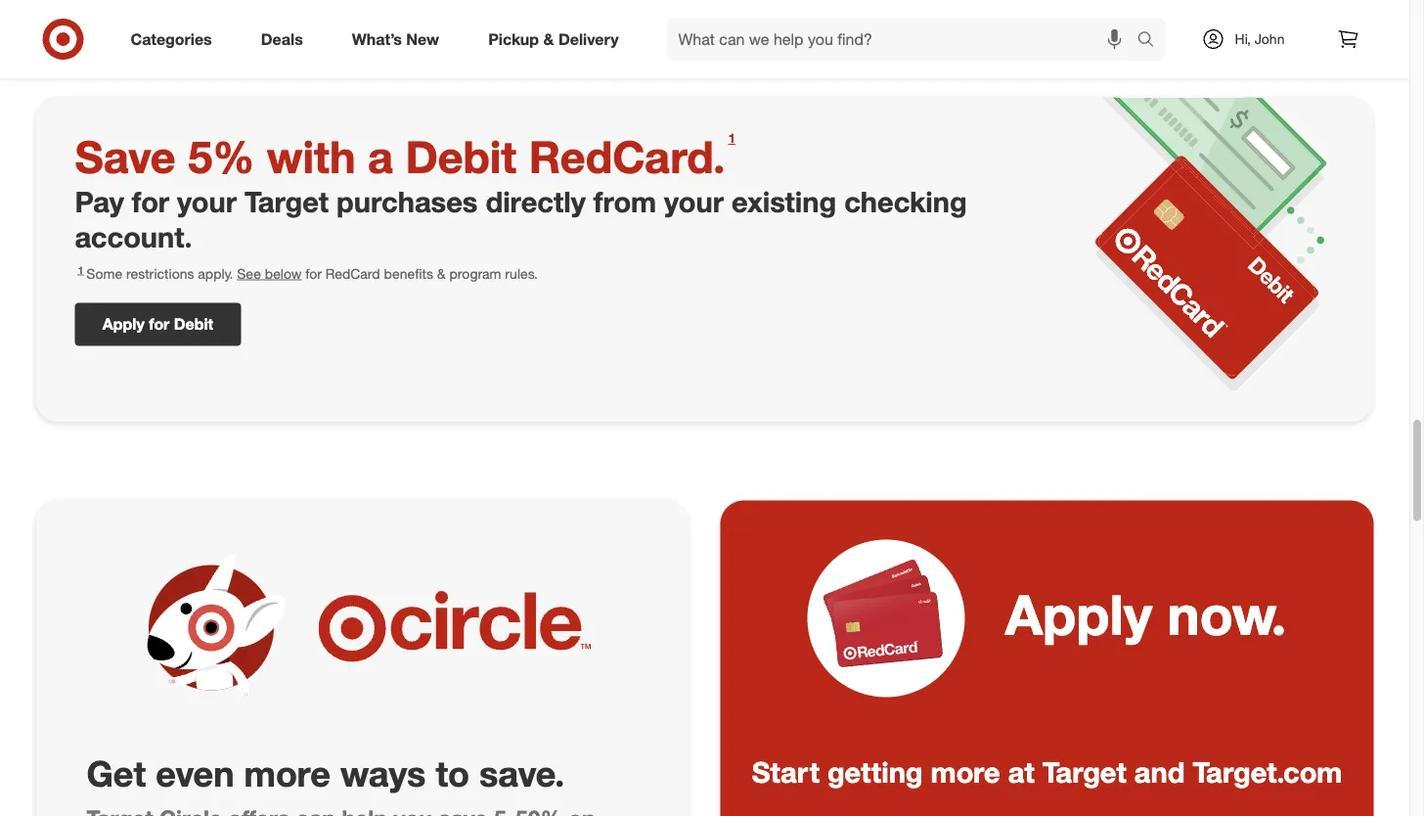 Task type: vqa. For each thing, say whether or not it's contained in the screenshot.
Natural
no



Task type: describe. For each thing, give the bounding box(es) containing it.
0 vertical spatial debit
[[406, 129, 517, 183]]

what's new
[[352, 29, 439, 49]]

redcard debit graphic image
[[1096, 97, 1327, 391]]

1 horizontal spatial see
[[636, 16, 660, 33]]

deals link
[[244, 18, 328, 61]]

restrictions inside 1 some restrictions apply. see below for redcard benefits & program rules.
[[126, 265, 194, 282]]

1 inside save 5% with a debit redcard. 1
[[728, 130, 736, 146]]

1 horizontal spatial &
[[544, 29, 554, 49]]

start getting more at target and target.com
[[752, 754, 1343, 789]]

0 vertical spatial restrictions
[[525, 16, 593, 33]]

deals
[[261, 29, 303, 49]]

0 horizontal spatial debit
[[174, 315, 213, 334]]

even
[[156, 752, 234, 795]]

redcards image
[[823, 550, 950, 677]]

save.
[[479, 752, 565, 795]]

circle logo image
[[319, 540, 592, 716]]

categories
[[131, 29, 212, 49]]

ways
[[340, 752, 426, 795]]

from
[[594, 184, 656, 219]]

apply. inside 1 some restrictions apply. see below for redcard benefits & program rules.
[[198, 265, 233, 282]]

rules. inside 1 some restrictions apply. see below for redcard benefits & program rules.
[[505, 265, 538, 282]]

and
[[1135, 754, 1185, 789]]

search
[[1129, 31, 1176, 50]]

apply for apply for debit
[[103, 315, 145, 334]]

now.
[[1168, 581, 1287, 648]]

1 inside 1 some restrictions apply. see below for redcard benefits & program rules.
[[78, 263, 84, 276]]

save
[[75, 129, 176, 183]]

target.com
[[1193, 754, 1343, 789]]

apply for debit
[[103, 315, 213, 334]]

for inside 1 some restrictions apply. see below for redcard benefits & program rules.
[[305, 265, 322, 282]]

apply for debit link
[[75, 303, 241, 346]]

get even more ways to save.
[[87, 752, 565, 795]]

1 horizontal spatial apply.
[[597, 16, 632, 33]]

below inside 1 some restrictions apply. see below for redcard benefits & program rules.
[[265, 265, 302, 282]]

redcard.
[[529, 129, 725, 183]]

program inside 1 some restrictions apply. see below for redcard benefits & program rules.
[[450, 265, 501, 282]]

delivery
[[559, 29, 619, 49]]

more for at
[[931, 754, 1001, 789]]

with
[[267, 129, 356, 183]]

2 your from the left
[[664, 184, 724, 219]]

What can we help you find? suggestions appear below search field
[[667, 18, 1142, 61]]

purchases
[[337, 184, 478, 219]]

checking
[[845, 184, 967, 219]]



Task type: locate. For each thing, give the bounding box(es) containing it.
0 vertical spatial below
[[663, 16, 700, 33]]

more right "even"
[[244, 752, 331, 795]]

your right from in the top of the page
[[664, 184, 724, 219]]

1 horizontal spatial redcard
[[724, 16, 779, 33]]

some down account.
[[86, 265, 122, 282]]

1 horizontal spatial apply
[[1006, 581, 1153, 648]]

restrictions
[[525, 16, 593, 33], [126, 265, 194, 282]]

1 vertical spatial below
[[265, 265, 302, 282]]

5%
[[188, 129, 255, 183]]

1 link
[[725, 130, 739, 152]]

apply
[[103, 315, 145, 334], [1006, 581, 1153, 648]]

0 vertical spatial apply.
[[597, 16, 632, 33]]

pay
[[75, 184, 124, 219]]

0 vertical spatial apply
[[103, 315, 145, 334]]

target
[[245, 184, 329, 219], [1043, 754, 1127, 789]]

1 horizontal spatial 1
[[728, 130, 736, 146]]

1 horizontal spatial target
[[1043, 754, 1127, 789]]

1 horizontal spatial below
[[663, 16, 700, 33]]

0 vertical spatial rules.
[[904, 16, 937, 33]]

1 vertical spatial apply
[[1006, 581, 1153, 648]]

getting
[[828, 754, 923, 789]]

target right at
[[1043, 754, 1127, 789]]

more left at
[[931, 754, 1001, 789]]

0 horizontal spatial some
[[86, 265, 122, 282]]

more
[[244, 752, 331, 795], [931, 754, 1001, 789]]

1 horizontal spatial program
[[848, 16, 900, 33]]

a
[[368, 129, 393, 183]]

1 horizontal spatial restrictions
[[525, 16, 593, 33]]

1 vertical spatial benefits
[[384, 265, 433, 282]]

new
[[406, 29, 439, 49]]

apply for apply now.
[[1006, 581, 1153, 648]]

0 horizontal spatial restrictions
[[126, 265, 194, 282]]

1 vertical spatial rules.
[[505, 265, 538, 282]]

redcard
[[724, 16, 779, 33], [326, 265, 380, 282]]

1 vertical spatial 1
[[78, 263, 84, 276]]

1 vertical spatial target
[[1043, 754, 1127, 789]]

at
[[1009, 754, 1035, 789]]

1 horizontal spatial some
[[485, 16, 521, 33]]

1 your from the left
[[177, 184, 237, 219]]

some
[[485, 16, 521, 33], [86, 265, 122, 282]]

pickup & delivery link
[[472, 18, 643, 61]]

some right 'new'
[[485, 16, 521, 33]]

below
[[663, 16, 700, 33], [265, 265, 302, 282]]

0 horizontal spatial &
[[437, 265, 446, 282]]

for inside pay for your target purchases directly from your existing checking account.
[[132, 184, 169, 219]]

rules.
[[904, 16, 937, 33], [505, 265, 538, 282]]

pickup
[[488, 29, 539, 49]]

your down 5%
[[177, 184, 237, 219]]

get
[[87, 752, 146, 795]]

to
[[436, 752, 470, 795]]

apply.
[[597, 16, 632, 33], [198, 265, 233, 282]]

what's
[[352, 29, 402, 49]]

some restrictions apply. see below for redcard benefits & program rules.
[[485, 16, 937, 33]]

hi, john
[[1235, 30, 1285, 47]]

1 vertical spatial debit
[[174, 315, 213, 334]]

program
[[848, 16, 900, 33], [450, 265, 501, 282]]

redcard inside 1 some restrictions apply. see below for redcard benefits & program rules.
[[326, 265, 380, 282]]

1
[[728, 130, 736, 146], [78, 263, 84, 276]]

circle bullseye dog image
[[133, 549, 290, 707]]

1 horizontal spatial rules.
[[904, 16, 937, 33]]

benefits
[[783, 16, 832, 33], [384, 265, 433, 282]]

0 horizontal spatial your
[[177, 184, 237, 219]]

1 horizontal spatial benefits
[[783, 16, 832, 33]]

0 vertical spatial see
[[636, 16, 660, 33]]

save 5% with a debit redcard. 1
[[75, 129, 736, 183]]

start
[[752, 754, 820, 789]]

hi,
[[1235, 30, 1251, 47]]

1 vertical spatial redcard
[[326, 265, 380, 282]]

0 horizontal spatial redcard
[[326, 265, 380, 282]]

debit
[[406, 129, 517, 183], [174, 315, 213, 334]]

2 horizontal spatial &
[[836, 16, 844, 33]]

0 horizontal spatial apply
[[103, 315, 145, 334]]

0 vertical spatial redcard
[[724, 16, 779, 33]]

& inside 1 some restrictions apply. see below for redcard benefits & program rules.
[[437, 265, 446, 282]]

0 horizontal spatial apply.
[[198, 265, 233, 282]]

0 vertical spatial some
[[485, 16, 521, 33]]

0 horizontal spatial below
[[265, 265, 302, 282]]

1 up 'existing'
[[728, 130, 736, 146]]

see
[[636, 16, 660, 33], [237, 265, 261, 282]]

1 vertical spatial see
[[237, 265, 261, 282]]

0 horizontal spatial target
[[245, 184, 329, 219]]

john
[[1255, 30, 1285, 47]]

pay for your target purchases directly from your existing checking account.
[[75, 184, 967, 254]]

benefits inside 1 some restrictions apply. see below for redcard benefits & program rules.
[[384, 265, 433, 282]]

1 vertical spatial restrictions
[[126, 265, 194, 282]]

target down with
[[245, 184, 329, 219]]

0 vertical spatial benefits
[[783, 16, 832, 33]]

1 vertical spatial apply.
[[198, 265, 233, 282]]

search button
[[1129, 18, 1176, 65]]

0 horizontal spatial rules.
[[505, 265, 538, 282]]

directly
[[486, 184, 586, 219]]

target inside pay for your target purchases directly from your existing checking account.
[[245, 184, 329, 219]]

1 some restrictions apply. see below for redcard benefits & program rules.
[[78, 263, 538, 282]]

0 horizontal spatial more
[[244, 752, 331, 795]]

1 down account.
[[78, 263, 84, 276]]

what's new link
[[335, 18, 464, 61]]

see inside 1 some restrictions apply. see below for redcard benefits & program rules.
[[237, 265, 261, 282]]

your
[[177, 184, 237, 219], [664, 184, 724, 219]]

0 vertical spatial target
[[245, 184, 329, 219]]

0 horizontal spatial 1
[[78, 263, 84, 276]]

0 horizontal spatial benefits
[[384, 265, 433, 282]]

for
[[704, 16, 720, 33], [132, 184, 169, 219], [305, 265, 322, 282], [149, 315, 170, 334]]

1 horizontal spatial debit
[[406, 129, 517, 183]]

0 horizontal spatial program
[[450, 265, 501, 282]]

existing
[[732, 184, 837, 219]]

more for ways
[[244, 752, 331, 795]]

pickup & delivery
[[488, 29, 619, 49]]

apply now.
[[1006, 581, 1287, 648]]

1 horizontal spatial more
[[931, 754, 1001, 789]]

account.
[[75, 219, 192, 254]]

1 horizontal spatial your
[[664, 184, 724, 219]]

0 horizontal spatial see
[[237, 265, 261, 282]]

0 vertical spatial 1
[[728, 130, 736, 146]]

&
[[836, 16, 844, 33], [544, 29, 554, 49], [437, 265, 446, 282]]

some inside 1 some restrictions apply. see below for redcard benefits & program rules.
[[86, 265, 122, 282]]

0 vertical spatial program
[[848, 16, 900, 33]]

1 vertical spatial some
[[86, 265, 122, 282]]

1 vertical spatial program
[[450, 265, 501, 282]]

categories link
[[114, 18, 237, 61]]



